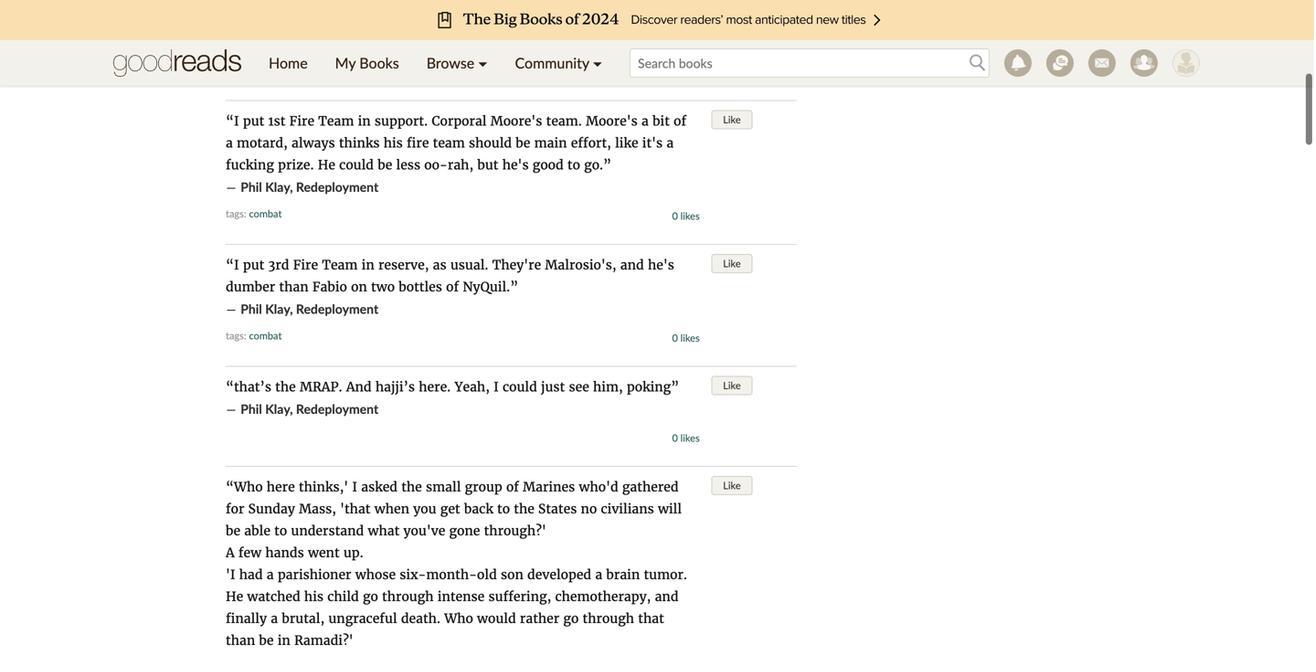 Task type: locate. For each thing, give the bounding box(es) containing it.
1 like from the top
[[723, 113, 741, 126]]

1 vertical spatial in
[[362, 257, 375, 273]]

2 vertical spatial tags: combat
[[226, 330, 282, 342]]

2 "i from the top
[[226, 257, 239, 273]]

month-
[[426, 567, 477, 583]]

2 horizontal spatial to
[[568, 157, 580, 173]]

of right 'bit'
[[674, 113, 687, 129]]

1 vertical spatial i
[[352, 479, 357, 495]]

who'd
[[579, 479, 619, 495]]

put left 1st
[[243, 113, 264, 129]]

redeployment link for 1st
[[296, 179, 379, 195]]

quotes down the all quotes link
[[814, 18, 849, 31]]

▾ right "community"
[[593, 54, 602, 72]]

1 klay, from the top
[[265, 35, 293, 51]]

redeployment link down fabio
[[296, 301, 379, 317]]

"that's
[[226, 379, 271, 395]]

quotes up by on the right top of the page
[[829, 1, 864, 15]]

0 horizontal spatial he
[[226, 589, 243, 605]]

1 vertical spatial through
[[583, 611, 634, 627]]

in inside "i put 3rd fire team in reserve, as usual. they're malrosio's, and he's dumber than fabio on two bottles of nyquil." ― phil klay, redeployment
[[362, 257, 375, 273]]

1 vertical spatial "i
[[226, 257, 239, 273]]

0 likes link
[[672, 66, 700, 78], [672, 210, 700, 222], [672, 332, 700, 344], [672, 432, 700, 444]]

combat down fucking
[[249, 208, 282, 220]]

in
[[358, 113, 371, 129], [362, 257, 375, 273], [278, 633, 291, 649]]

1 combat link from the top
[[249, 64, 282, 76]]

0 likes link for "i put 3rd fire team in reserve, as usual. they're malrosio's, and he's dumber than fabio on two bottles of nyquil."
[[672, 332, 700, 344]]

3 redeployment link from the top
[[296, 301, 379, 317]]

in inside ""i put 1st fire team in support. corporal moore's team. moore's a bit of a motard, always thinks his fire team should be main effort, like it's a fucking prize. he could be less oo-rah, but he's good to go." ― phil klay, redeployment"
[[358, 113, 371, 129]]

klay, down prize.
[[265, 179, 293, 195]]

2 moore's from the left
[[586, 113, 638, 129]]

and down the tumor.
[[655, 589, 679, 605]]

his down support.
[[384, 135, 403, 151]]

sam green image
[[1173, 49, 1200, 77]]

states
[[538, 501, 577, 517]]

2 redeployment link from the top
[[296, 179, 379, 195]]

0 for "i put 3rd fire team in reserve, as usual. they're malrosio's, and he's dumber than fabio on two bottles of nyquil."
[[672, 332, 678, 344]]

0 vertical spatial combat link
[[249, 64, 282, 76]]

"i inside ""i put 1st fire team in support. corporal moore's team. moore's a bit of a motard, always thinks his fire team should be main effort, like it's a fucking prize. he could be less oo-rah, but he's good to go." ― phil klay, redeployment"
[[226, 113, 239, 129]]

1 vertical spatial combat link
[[249, 208, 282, 220]]

4 redeployment from the top
[[296, 401, 379, 417]]

to up 'hands' on the bottom left of the page
[[274, 523, 287, 539]]

no
[[581, 501, 597, 517]]

3 ― from the top
[[226, 301, 237, 318]]

than inside "i put 3rd fire team in reserve, as usual. they're malrosio's, and he's dumber than fabio on two bottles of nyquil." ― phil klay, redeployment
[[279, 279, 309, 295]]

1 vertical spatial combat
[[249, 208, 282, 220]]

put inside ""i put 1st fire team in support. corporal moore's team. moore's a bit of a motard, always thinks his fire team should be main effort, like it's a fucking prize. he could be less oo-rah, but he's good to go." ― phil klay, redeployment"
[[243, 113, 264, 129]]

redeployment link for mrap.
[[296, 401, 379, 417]]

1 horizontal spatial his
[[384, 135, 403, 151]]

who
[[444, 611, 473, 627]]

the left mrap.
[[275, 379, 296, 395]]

books
[[360, 54, 399, 72]]

2 combat from the top
[[249, 208, 282, 220]]

2 horizontal spatial the
[[514, 501, 535, 517]]

0 vertical spatial "i
[[226, 113, 239, 129]]

he down always
[[318, 157, 335, 173]]

all
[[814, 1, 826, 15]]

3 0 likes from the top
[[672, 332, 700, 344]]

the inside "that's the mrap. and hajji's here. yeah, i could just see him, poking" ― phil klay, redeployment
[[275, 379, 296, 395]]

0 horizontal spatial than
[[226, 633, 255, 649]]

3 tags: from the top
[[226, 330, 247, 342]]

dumber
[[226, 279, 275, 295]]

in for reserve,
[[362, 257, 375, 273]]

1 vertical spatial to
[[497, 501, 510, 517]]

i inside "who here thinks,' i asked the small group of marines who'd gathered for sunday mass, 'that when you get back to the states no civilians will be able to understand what you've gone through?' a few hands went up. 'i had a parishioner whose six-month-old son developed a brain tumor. he watched his child go through intense suffering, chemotherapy, and finally a brutal, ungraceful death. who would rather go through that than be in ramadi?'
[[352, 479, 357, 495]]

a up the chemotherapy,
[[595, 567, 603, 583]]

0 vertical spatial combat
[[249, 64, 282, 76]]

combat link down ― phil klay, redeployment
[[249, 64, 282, 76]]

4 0 from the top
[[672, 432, 678, 444]]

in up on at the top left of page
[[362, 257, 375, 273]]

community ▾ button
[[501, 40, 616, 86]]

1 ― from the top
[[226, 35, 237, 52]]

i right yeah,
[[494, 379, 499, 395]]

his down the parishioner
[[304, 589, 324, 605]]

0 likes for ―
[[672, 66, 700, 78]]

had
[[239, 567, 263, 583]]

a left few on the left
[[226, 545, 235, 561]]

home link
[[255, 40, 321, 86]]

tags: combat down fucking
[[226, 208, 282, 220]]

combat down ― phil klay, redeployment
[[249, 64, 282, 76]]

'that
[[340, 501, 371, 517]]

of
[[674, 113, 687, 129], [446, 279, 459, 295], [506, 479, 519, 495]]

▾ right browse
[[478, 54, 488, 72]]

went
[[308, 545, 340, 561]]

likes for ―
[[681, 66, 700, 78]]

combat down dumber
[[249, 330, 282, 342]]

the up through?'
[[514, 501, 535, 517]]

for
[[226, 501, 244, 517]]

to left go."
[[568, 157, 580, 173]]

put for 1st
[[243, 113, 264, 129]]

a right add
[[895, 1, 902, 15]]

to
[[568, 157, 580, 173], [497, 501, 510, 517], [274, 523, 287, 539]]

fire
[[289, 113, 315, 129], [293, 257, 318, 273]]

likes for "i put 3rd fire team in reserve, as usual. they're malrosio's, and he's dumber than fabio on two bottles of nyquil."
[[681, 332, 700, 344]]

3 like link from the top
[[711, 376, 753, 395]]

put up dumber
[[243, 257, 264, 273]]

1 vertical spatial team
[[322, 257, 358, 273]]

1 vertical spatial tags:
[[226, 208, 247, 220]]

― inside ""i put 1st fire team in support. corporal moore's team. moore's a bit of a motard, always thinks his fire team should be main effort, like it's a fucking prize. he could be less oo-rah, but he's good to go." ― phil klay, redeployment"
[[226, 179, 237, 196]]

he's right but
[[503, 157, 529, 173]]

2 ― from the top
[[226, 179, 237, 196]]

browse ▾ button
[[413, 40, 501, 86]]

2 redeployment from the top
[[296, 179, 379, 195]]

0 vertical spatial could
[[339, 157, 374, 173]]

than down finally
[[226, 633, 255, 649]]

in up "thinks"
[[358, 113, 371, 129]]

2 tags: from the top
[[226, 208, 247, 220]]

brutal,
[[282, 611, 325, 627]]

the up you at the bottom
[[402, 479, 422, 495]]

2 ▾ from the left
[[593, 54, 602, 72]]

1 vertical spatial the
[[402, 479, 422, 495]]

"i up dumber
[[226, 257, 239, 273]]

could
[[339, 157, 374, 173], [503, 379, 537, 395]]

through
[[382, 589, 434, 605], [583, 611, 634, 627]]

"i put 3rd fire team in reserve, as usual. they're malrosio's, and he's dumber than fabio on two bottles of nyquil." ― phil klay, redeployment
[[226, 257, 674, 318]]

my books link
[[321, 40, 413, 86]]

3rd
[[268, 257, 289, 273]]

1 vertical spatial his
[[304, 589, 324, 605]]

4 ― from the top
[[226, 401, 237, 418]]

3 0 from the top
[[672, 332, 678, 344]]

tags: combat down dumber
[[226, 330, 282, 342]]

1 vertical spatial could
[[503, 379, 537, 395]]

tags: combat down ― phil klay, redeployment
[[226, 64, 282, 76]]

and
[[621, 257, 644, 273], [655, 589, 679, 605]]

0 vertical spatial in
[[358, 113, 371, 129]]

redeployment down mrap.
[[296, 401, 379, 417]]

2 like from the top
[[723, 257, 741, 270]]

0 for ―
[[672, 66, 678, 78]]

he's inside "i put 3rd fire team in reserve, as usual. they're malrosio's, and he's dumber than fabio on two bottles of nyquil." ― phil klay, redeployment
[[648, 257, 674, 273]]

0 vertical spatial put
[[243, 113, 264, 129]]

0 vertical spatial than
[[279, 279, 309, 295]]

like for "that's the mrap. and hajji's here. yeah, i could just see him, poking"
[[723, 379, 741, 392]]

1 horizontal spatial than
[[279, 279, 309, 295]]

2 0 likes link from the top
[[672, 210, 700, 222]]

0 horizontal spatial ▾
[[478, 54, 488, 72]]

in for support.
[[358, 113, 371, 129]]

menu containing home
[[255, 40, 616, 86]]

0 vertical spatial to
[[568, 157, 580, 173]]

0 vertical spatial fire
[[289, 113, 315, 129]]

of inside ""i put 1st fire team in support. corporal moore's team. moore's a bit of a motard, always thinks his fire team should be main effort, like it's a fucking prize. he could be less oo-rah, but he's good to go." ― phil klay, redeployment"
[[674, 113, 687, 129]]

menu
[[255, 40, 616, 86]]

phil inside "i put 3rd fire team in reserve, as usual. they're malrosio's, and he's dumber than fabio on two bottles of nyquil." ― phil klay, redeployment
[[241, 301, 262, 317]]

of right group
[[506, 479, 519, 495]]

community ▾
[[515, 54, 602, 72]]

fire up always
[[289, 113, 315, 129]]

combat for 1st
[[249, 208, 282, 220]]

put inside "i put 3rd fire team in reserve, as usual. they're malrosio's, and he's dumber than fabio on two bottles of nyquil." ― phil klay, redeployment
[[243, 257, 264, 273]]

mass,
[[299, 501, 336, 517]]

1 horizontal spatial the
[[402, 479, 422, 495]]

in inside "who here thinks,' i asked the small group of marines who'd gathered for sunday mass, 'that when you get back to the states no civilians will be able to understand what you've gone through?' a few hands went up. 'i had a parishioner whose six-month-old son developed a brain tumor. he watched his child go through intense suffering, chemotherapy, and finally a brutal, ungraceful death. who would rather go through that than be in ramadi?'
[[278, 633, 291, 649]]

would
[[477, 611, 516, 627]]

phil inside ""i put 1st fire team in support. corporal moore's team. moore's a bit of a motard, always thinks his fire team should be main effort, like it's a fucking prize. he could be less oo-rah, but he's good to go." ― phil klay, redeployment"
[[241, 179, 262, 195]]

0 vertical spatial he's
[[503, 157, 529, 173]]

0 horizontal spatial his
[[304, 589, 324, 605]]

2 vertical spatial in
[[278, 633, 291, 649]]

4 like from the top
[[723, 479, 741, 492]]

0 horizontal spatial moore's
[[491, 113, 542, 129]]

― inside "that's the mrap. and hajji's here. yeah, i could just see him, poking" ― phil klay, redeployment
[[226, 401, 237, 418]]

redeployment down prize.
[[296, 179, 379, 195]]

hajji's
[[376, 379, 415, 395]]

he down 'i
[[226, 589, 243, 605]]

1 vertical spatial put
[[243, 257, 264, 273]]

0 vertical spatial tags:
[[226, 64, 247, 76]]

and right malrosio's,
[[621, 257, 644, 273]]

marines
[[523, 479, 575, 495]]

1 horizontal spatial moore's
[[586, 113, 638, 129]]

1 vertical spatial of
[[446, 279, 459, 295]]

2 put from the top
[[243, 257, 264, 273]]

"who
[[226, 479, 263, 495]]

0 vertical spatial team
[[318, 113, 354, 129]]

1 tags: from the top
[[226, 64, 247, 76]]

moore's up like
[[586, 113, 638, 129]]

all quotes | add a quote quotes by phil klay
[[814, 1, 935, 31]]

he's
[[503, 157, 529, 173], [648, 257, 674, 273]]

0 vertical spatial he
[[318, 157, 335, 173]]

2 combat link from the top
[[249, 208, 282, 220]]

2 vertical spatial tags:
[[226, 330, 247, 342]]

1 vertical spatial go
[[564, 611, 579, 627]]

combat link down fucking
[[249, 208, 282, 220]]

0 horizontal spatial through
[[382, 589, 434, 605]]

death.
[[401, 611, 441, 627]]

0 vertical spatial his
[[384, 135, 403, 151]]

through down six-
[[382, 589, 434, 605]]

through down the chemotherapy,
[[583, 611, 634, 627]]

combat
[[249, 64, 282, 76], [249, 208, 282, 220], [249, 330, 282, 342]]

could down "thinks"
[[339, 157, 374, 173]]

1 horizontal spatial could
[[503, 379, 537, 395]]

1 likes from the top
[[681, 66, 700, 78]]

1 vertical spatial a
[[226, 545, 235, 561]]

0 vertical spatial through
[[382, 589, 434, 605]]

here.
[[419, 379, 451, 395]]

1st
[[268, 113, 286, 129]]

could left "just"
[[503, 379, 537, 395]]

― phil klay, redeployment
[[226, 35, 379, 52]]

1 put from the top
[[243, 113, 264, 129]]

2 0 from the top
[[672, 210, 678, 222]]

and inside "i put 3rd fire team in reserve, as usual. they're malrosio's, and he's dumber than fabio on two bottles of nyquil." ― phil klay, redeployment
[[621, 257, 644, 273]]

0 horizontal spatial of
[[446, 279, 459, 295]]

1 redeployment from the top
[[296, 35, 379, 51]]

3 likes from the top
[[681, 332, 700, 344]]

― down "that's
[[226, 401, 237, 418]]

3 redeployment from the top
[[296, 301, 379, 317]]

go right rather
[[564, 611, 579, 627]]

1 0 from the top
[[672, 66, 678, 78]]

my
[[335, 54, 356, 72]]

prize.
[[278, 157, 314, 173]]

notifications image
[[1005, 49, 1032, 77]]

0 horizontal spatial could
[[339, 157, 374, 173]]

klay, inside ― phil klay, redeployment
[[265, 35, 293, 51]]

redeployment link down prize.
[[296, 179, 379, 195]]

than down 3rd
[[279, 279, 309, 295]]

team up fabio
[[322, 257, 358, 273]]

2 0 likes from the top
[[672, 210, 700, 222]]

malrosio's,
[[545, 257, 617, 273]]

klay, up home
[[265, 35, 293, 51]]

go down whose
[[363, 589, 378, 605]]

0 vertical spatial and
[[621, 257, 644, 273]]

quotes
[[829, 1, 864, 15], [814, 18, 849, 31]]

0 horizontal spatial a
[[226, 545, 235, 561]]

2 klay, from the top
[[265, 179, 293, 195]]

like
[[615, 135, 639, 151]]

fire for fabio
[[293, 257, 318, 273]]

sunday
[[248, 501, 295, 517]]

1 vertical spatial tags: combat
[[226, 208, 282, 220]]

0 vertical spatial a
[[895, 1, 902, 15]]

"i inside "i put 3rd fire team in reserve, as usual. they're malrosio's, and he's dumber than fabio on two bottles of nyquil." ― phil klay, redeployment
[[226, 257, 239, 273]]

0 vertical spatial i
[[494, 379, 499, 395]]

klay, inside "that's the mrap. and hajji's here. yeah, i could just see him, poking" ― phil klay, redeployment
[[265, 401, 293, 417]]

3 klay, from the top
[[265, 301, 293, 317]]

fire inside ""i put 1st fire team in support. corporal moore's team. moore's a bit of a motard, always thinks his fire team should be main effort, like it's a fucking prize. he could be less oo-rah, but he's good to go." ― phil klay, redeployment"
[[289, 113, 315, 129]]

1 horizontal spatial i
[[494, 379, 499, 395]]

"i up motard,
[[226, 113, 239, 129]]

klay
[[888, 18, 909, 31]]

klay, down "that's
[[265, 401, 293, 417]]

2 likes from the top
[[681, 210, 700, 222]]

▾
[[478, 54, 488, 72], [593, 54, 602, 72]]

fire right 3rd
[[293, 257, 318, 273]]

fire
[[407, 135, 429, 151]]

tags: combat
[[226, 64, 282, 76], [226, 208, 282, 220], [226, 330, 282, 342]]

0 vertical spatial the
[[275, 379, 296, 395]]

redeployment down fabio
[[296, 301, 379, 317]]

1 horizontal spatial and
[[655, 589, 679, 605]]

small
[[426, 479, 461, 495]]

1 ▾ from the left
[[478, 54, 488, 72]]

0 horizontal spatial the
[[275, 379, 296, 395]]

0 vertical spatial quotes
[[829, 1, 864, 15]]

he inside ""i put 1st fire team in support. corporal moore's team. moore's a bit of a motard, always thinks his fire team should be main effort, like it's a fucking prize. he could be less oo-rah, but he's good to go." ― phil klay, redeployment"
[[318, 157, 335, 173]]

klay, inside ""i put 1st fire team in support. corporal moore's team. moore's a bit of a motard, always thinks his fire team should be main effort, like it's a fucking prize. he could be less oo-rah, but he's good to go." ― phil klay, redeployment"
[[265, 179, 293, 195]]

his
[[384, 135, 403, 151], [304, 589, 324, 605]]

like link for "i put 3rd fire team in reserve, as usual. they're malrosio's, and he's dumber than fabio on two bottles of nyquil."
[[711, 254, 753, 273]]

combat link down dumber
[[249, 330, 282, 342]]

2 vertical spatial of
[[506, 479, 519, 495]]

1 vertical spatial than
[[226, 633, 255, 649]]

inbox image
[[1089, 49, 1116, 77]]

1 horizontal spatial through
[[583, 611, 634, 627]]

1 horizontal spatial a
[[895, 1, 902, 15]]

like link
[[711, 110, 753, 129], [711, 254, 753, 273], [711, 376, 753, 395], [711, 476, 753, 495]]

0 horizontal spatial he's
[[503, 157, 529, 173]]

▾ for browse ▾
[[478, 54, 488, 72]]

"that's the mrap. and hajji's here. yeah, i could just see him, poking" ― phil klay, redeployment
[[226, 379, 679, 418]]

reserve,
[[378, 257, 429, 273]]

1 horizontal spatial he
[[318, 157, 335, 173]]

1 "i from the top
[[226, 113, 239, 129]]

moore's up 'should'
[[491, 113, 542, 129]]

1 vertical spatial and
[[655, 589, 679, 605]]

1 horizontal spatial he's
[[648, 257, 674, 273]]

3 0 likes link from the top
[[672, 332, 700, 344]]

a inside all quotes | add a quote quotes by phil klay
[[895, 1, 902, 15]]

0 horizontal spatial go
[[363, 589, 378, 605]]

team
[[433, 135, 465, 151]]

in down the brutal,
[[278, 633, 291, 649]]

tags: combat for 3rd
[[226, 330, 282, 342]]

my group discussions image
[[1047, 49, 1074, 77]]

team inside ""i put 1st fire team in support. corporal moore's team. moore's a bit of a motard, always thinks his fire team should be main effort, like it's a fucking prize. he could be less oo-rah, but he's good to go." ― phil klay, redeployment"
[[318, 113, 354, 129]]

i up 'that
[[352, 479, 357, 495]]

old
[[477, 567, 497, 583]]

i inside "that's the mrap. and hajji's here. yeah, i could just see him, poking" ― phil klay, redeployment
[[494, 379, 499, 395]]

asked
[[361, 479, 398, 495]]

0 likes for "i put 1st fire team in support. corporal moore's team. moore's a bit of a motard, always thinks his fire team should be main effort, like it's a fucking prize. he could be less oo-rah, but he's good to go."
[[672, 210, 700, 222]]

0 horizontal spatial i
[[352, 479, 357, 495]]

redeployment inside "i put 3rd fire team in reserve, as usual. they're malrosio's, and he's dumber than fabio on two bottles of nyquil." ― phil klay, redeployment
[[296, 301, 379, 317]]

tags: down dumber
[[226, 330, 247, 342]]

0 vertical spatial tags: combat
[[226, 64, 282, 76]]

1 vertical spatial he's
[[648, 257, 674, 273]]

4 redeployment link from the top
[[296, 401, 379, 417]]

― left home link
[[226, 35, 237, 52]]

2 like link from the top
[[711, 254, 753, 273]]

― down dumber
[[226, 301, 237, 318]]

less
[[396, 157, 421, 173]]

3 combat link from the top
[[249, 330, 282, 342]]

combat link
[[249, 64, 282, 76], [249, 208, 282, 220], [249, 330, 282, 342]]

1 horizontal spatial ▾
[[593, 54, 602, 72]]

4 klay, from the top
[[265, 401, 293, 417]]

3 combat from the top
[[249, 330, 282, 342]]

tags: down fucking
[[226, 208, 247, 220]]

2 vertical spatial combat link
[[249, 330, 282, 342]]

be down for
[[226, 523, 241, 539]]

0 likes
[[672, 66, 700, 78], [672, 210, 700, 222], [672, 332, 700, 344], [672, 432, 700, 444]]

team inside "i put 3rd fire team in reserve, as usual. they're malrosio's, and he's dumber than fabio on two bottles of nyquil." ― phil klay, redeployment
[[322, 257, 358, 273]]

nyquil."
[[463, 279, 519, 295]]

redeployment up my
[[296, 35, 379, 51]]

3 tags: combat from the top
[[226, 330, 282, 342]]

2 tags: combat from the top
[[226, 208, 282, 220]]

1 vertical spatial he
[[226, 589, 243, 605]]

all quotes link
[[814, 1, 864, 15]]

motard,
[[237, 135, 288, 151]]

what
[[368, 523, 400, 539]]

2 vertical spatial combat
[[249, 330, 282, 342]]

"i for "i put 3rd fire team in reserve, as usual. they're malrosio's, and he's dumber than fabio on two bottles of nyquil."
[[226, 257, 239, 273]]

3 like from the top
[[723, 379, 741, 392]]

0 horizontal spatial and
[[621, 257, 644, 273]]

but
[[478, 157, 499, 173]]

0 likes link for "i put 1st fire team in support. corporal moore's team. moore's a bit of a motard, always thinks his fire team should be main effort, like it's a fucking prize. he could be less oo-rah, but he's good to go."
[[672, 210, 700, 222]]

group
[[465, 479, 503, 495]]

0 vertical spatial of
[[674, 113, 687, 129]]

― down fucking
[[226, 179, 237, 196]]

2 vertical spatial to
[[274, 523, 287, 539]]

"i put 1st fire team in support. corporal moore's team. moore's a bit of a motard, always thinks his fire team should be main effort, like it's a fucking prize. he could be less oo-rah, but he's good to go." ― phil klay, redeployment
[[226, 113, 687, 196]]

klay, inside "i put 3rd fire team in reserve, as usual. they're malrosio's, and he's dumber than fabio on two bottles of nyquil." ― phil klay, redeployment
[[265, 301, 293, 317]]

0 likes link for ―
[[672, 66, 700, 78]]

1 combat from the top
[[249, 64, 282, 76]]

1 like link from the top
[[711, 110, 753, 129]]

1 horizontal spatial to
[[497, 501, 510, 517]]

1 0 likes from the top
[[672, 66, 700, 78]]

get
[[440, 501, 460, 517]]

redeployment link up my
[[296, 35, 379, 51]]

klay, down dumber
[[265, 301, 293, 317]]

2 horizontal spatial of
[[674, 113, 687, 129]]

team up always
[[318, 113, 354, 129]]

redeployment link down mrap.
[[296, 401, 379, 417]]

1 horizontal spatial of
[[506, 479, 519, 495]]

of down as
[[446, 279, 459, 295]]

to up through?'
[[497, 501, 510, 517]]

tags: left home link
[[226, 64, 247, 76]]

1 0 likes link from the top
[[672, 66, 700, 78]]

fire inside "i put 3rd fire team in reserve, as usual. they're malrosio's, and he's dumber than fabio on two bottles of nyquil." ― phil klay, redeployment
[[293, 257, 318, 273]]

0 horizontal spatial to
[[274, 523, 287, 539]]

phil
[[867, 18, 885, 31], [241, 35, 262, 51], [241, 179, 262, 195], [241, 301, 262, 317], [241, 401, 262, 417]]

he's right malrosio's,
[[648, 257, 674, 273]]

1 vertical spatial fire
[[293, 257, 318, 273]]

six-
[[400, 567, 426, 583]]



Task type: describe. For each thing, give the bounding box(es) containing it.
will
[[658, 501, 682, 517]]

here
[[267, 479, 295, 495]]

his inside ""i put 1st fire team in support. corporal moore's team. moore's a bit of a motard, always thinks his fire team should be main effort, like it's a fucking prize. he could be less oo-rah, but he's good to go." ― phil klay, redeployment"
[[384, 135, 403, 151]]

team for always
[[318, 113, 354, 129]]

whose
[[355, 567, 396, 583]]

they're
[[492, 257, 541, 273]]

0 for "i put 1st fire team in support. corporal moore's team. moore's a bit of a motard, always thinks his fire team should be main effort, like it's a fucking prize. he could be less oo-rah, but he's good to go."
[[672, 210, 678, 222]]

like for "i put 1st fire team in support. corporal moore's team. moore's a bit of a motard, always thinks his fire team should be main effort, like it's a fucking prize. he could be less oo-rah, but he's good to go."
[[723, 113, 741, 126]]

Search for books to add to your shelves search field
[[630, 48, 990, 78]]

up.
[[344, 545, 364, 561]]

add
[[872, 1, 892, 15]]

hands
[[265, 545, 304, 561]]

effort,
[[571, 135, 611, 151]]

son
[[501, 567, 524, 583]]

yeah,
[[455, 379, 490, 395]]

rah,
[[448, 157, 474, 173]]

team for on
[[322, 257, 358, 273]]

quote
[[904, 1, 935, 15]]

back
[[464, 501, 493, 517]]

phil inside "that's the mrap. and hajji's here. yeah, i could just see him, poking" ― phil klay, redeployment
[[241, 401, 262, 417]]

finally
[[226, 611, 267, 627]]

community
[[515, 54, 589, 72]]

could inside "that's the mrap. and hajji's here. yeah, i could just see him, poking" ― phil klay, redeployment
[[503, 379, 537, 395]]

"who here thinks,' i asked the small group of marines who'd gathered for sunday mass, 'that when you get back to the states no civilians will be able to understand what you've gone through?' a few hands went up. 'i had a parishioner whose six-month-old son developed a brain tumor. he watched his child go through intense suffering, chemotherapy, and finally a brutal, ungraceful death. who would rather go through that than be in ramadi?'
[[226, 479, 687, 649]]

4 0 likes link from the top
[[672, 432, 700, 444]]

likes for "i put 1st fire team in support. corporal moore's team. moore's a bit of a motard, always thinks his fire team should be main effort, like it's a fucking prize. he could be less oo-rah, but he's good to go."
[[681, 210, 700, 222]]

|
[[867, 1, 870, 15]]

redeployment inside ""i put 1st fire team in support. corporal moore's team. moore's a bit of a motard, always thinks his fire team should be main effort, like it's a fucking prize. he could be less oo-rah, but he's good to go." ― phil klay, redeployment"
[[296, 179, 379, 195]]

ramadi?'
[[294, 633, 353, 649]]

combat link for 1st
[[249, 208, 282, 220]]

combat for 3rd
[[249, 330, 282, 342]]

of inside "i put 3rd fire team in reserve, as usual. they're malrosio's, and he's dumber than fabio on two bottles of nyquil." ― phil klay, redeployment
[[446, 279, 459, 295]]

chemotherapy,
[[555, 589, 651, 605]]

and
[[346, 379, 372, 395]]

like link for "that's the mrap. and hajji's here. yeah, i could just see him, poking"
[[711, 376, 753, 395]]

corporal
[[432, 113, 487, 129]]

when
[[375, 501, 410, 517]]

to inside ""i put 1st fire team in support. corporal moore's team. moore's a bit of a motard, always thinks his fire team should be main effort, like it's a fucking prize. he could be less oo-rah, but he's good to go." ― phil klay, redeployment"
[[568, 157, 580, 173]]

tumor.
[[644, 567, 687, 583]]

0 likes for "i put 3rd fire team in reserve, as usual. they're malrosio's, and he's dumber than fabio on two bottles of nyquil."
[[672, 332, 700, 344]]

able
[[244, 523, 271, 539]]

home
[[269, 54, 308, 72]]

that
[[638, 611, 664, 627]]

child
[[327, 589, 359, 605]]

you
[[413, 501, 437, 517]]

intense
[[438, 589, 485, 605]]

phil inside all quotes | add a quote quotes by phil klay
[[867, 18, 885, 31]]

usual.
[[451, 257, 489, 273]]

put for 3rd
[[243, 257, 264, 273]]

should
[[469, 135, 512, 151]]

4 0 likes from the top
[[672, 432, 700, 444]]

bottles
[[399, 279, 442, 295]]

thinks
[[339, 135, 380, 151]]

phil inside ― phil klay, redeployment
[[241, 35, 262, 51]]

be left 'main'
[[516, 135, 531, 151]]

as
[[433, 257, 447, 273]]

4 like link from the top
[[711, 476, 753, 495]]

understand
[[291, 523, 364, 539]]

two
[[371, 279, 395, 295]]

a inside "who here thinks,' i asked the small group of marines who'd gathered for sunday mass, 'that when you get back to the states no civilians will be able to understand what you've gone through?' a few hands went up. 'i had a parishioner whose six-month-old son developed a brain tumor. he watched his child go through intense suffering, chemotherapy, and finally a brutal, ungraceful death. who would rather go through that than be in ramadi?'
[[226, 545, 235, 561]]

1 horizontal spatial go
[[564, 611, 579, 627]]

just
[[541, 379, 565, 395]]

▾ for community ▾
[[593, 54, 602, 72]]

and inside "who here thinks,' i asked the small group of marines who'd gathered for sunday mass, 'that when you get back to the states no civilians will be able to understand what you've gone through?' a few hands went up. 'i had a parishioner whose six-month-old son developed a brain tumor. he watched his child go through intense suffering, chemotherapy, and finally a brutal, ungraceful death. who would rather go through that than be in ramadi?'
[[655, 589, 679, 605]]

gone
[[449, 523, 480, 539]]

main
[[534, 135, 567, 151]]

tags: for "i put 1st fire team in support. corporal moore's team. moore's a bit of a motard, always thinks his fire team should be main effort, like it's a fucking prize. he could be less oo-rah, but he's good to go."
[[226, 208, 247, 220]]

4 likes from the top
[[681, 432, 700, 444]]

suffering,
[[489, 589, 551, 605]]

poking"
[[627, 379, 679, 395]]

1 moore's from the left
[[491, 113, 542, 129]]

browse ▾
[[427, 54, 488, 72]]

brain
[[606, 567, 640, 583]]

redeployment inside "that's the mrap. and hajji's here. yeah, i could just see him, poking" ― phil klay, redeployment
[[296, 401, 379, 417]]

on
[[351, 279, 367, 295]]

he's inside ""i put 1st fire team in support. corporal moore's team. moore's a bit of a motard, always thinks his fire team should be main effort, like it's a fucking prize. he could be less oo-rah, but he's good to go." ― phil klay, redeployment"
[[503, 157, 529, 173]]

like for "i put 3rd fire team in reserve, as usual. they're malrosio's, and he's dumber than fabio on two bottles of nyquil."
[[723, 257, 741, 270]]

mrap.
[[300, 379, 342, 395]]

like link for "i put 1st fire team in support. corporal moore's team. moore's a bit of a motard, always thinks his fire team should be main effort, like it's a fucking prize. he could be less oo-rah, but he's good to go."
[[711, 110, 753, 129]]

good
[[533, 157, 564, 173]]

quotes by phil klay link
[[814, 18, 909, 31]]

a down watched on the left of the page
[[271, 611, 278, 627]]

he inside "who here thinks,' i asked the small group of marines who'd gathered for sunday mass, 'that when you get back to the states no civilians will be able to understand what you've gone through?' a few hands went up. 'i had a parishioner whose six-month-old son developed a brain tumor. he watched his child go through intense suffering, chemotherapy, and finally a brutal, ungraceful death. who would rather go through that than be in ramadi?'
[[226, 589, 243, 605]]

redeployment inside ― phil klay, redeployment
[[296, 35, 379, 51]]

by
[[852, 18, 864, 31]]

go."
[[584, 157, 612, 173]]

my books
[[335, 54, 399, 72]]

tags: combat for 1st
[[226, 208, 282, 220]]

combat link for 3rd
[[249, 330, 282, 342]]

fire for motard,
[[289, 113, 315, 129]]

gathered
[[622, 479, 679, 495]]

support.
[[375, 113, 428, 129]]

fabio
[[312, 279, 347, 295]]

"i for "i put 1st fire team in support. corporal moore's team. moore's a bit of a motard, always thinks his fire team should be main effort, like it's a fucking prize. he could be less oo-rah, but he's good to go."
[[226, 113, 239, 129]]

browse
[[427, 54, 475, 72]]

of inside "who here thinks,' i asked the small group of marines who'd gathered for sunday mass, 'that when you get back to the states no civilians will be able to understand what you've gone through?' a few hands went up. 'i had a parishioner whose six-month-old son developed a brain tumor. he watched his child go through intense suffering, chemotherapy, and finally a brutal, ungraceful death. who would rather go through that than be in ramadi?'
[[506, 479, 519, 495]]

1 redeployment link from the top
[[296, 35, 379, 51]]

1 vertical spatial quotes
[[814, 18, 849, 31]]

his inside "who here thinks,' i asked the small group of marines who'd gathered for sunday mass, 'that when you get back to the states no civilians will be able to understand what you've gone through?' a few hands went up. 'i had a parishioner whose six-month-old son developed a brain tumor. he watched his child go through intense suffering, chemotherapy, and finally a brutal, ungraceful death. who would rather go through that than be in ramadi?'
[[304, 589, 324, 605]]

tags: for "i put 3rd fire team in reserve, as usual. they're malrosio's, and he's dumber than fabio on two bottles of nyquil."
[[226, 330, 247, 342]]

― inside "i put 3rd fire team in reserve, as usual. they're malrosio's, and he's dumber than fabio on two bottles of nyquil." ― phil klay, redeployment
[[226, 301, 237, 318]]

0 vertical spatial go
[[363, 589, 378, 605]]

a up fucking
[[226, 135, 233, 151]]

tags: for ―
[[226, 64, 247, 76]]

be left less
[[378, 157, 392, 173]]

a right it's
[[667, 135, 674, 151]]

few
[[238, 545, 262, 561]]

civilians
[[601, 501, 654, 517]]

be down finally
[[259, 633, 274, 649]]

rather
[[520, 611, 560, 627]]

could inside ""i put 1st fire team in support. corporal moore's team. moore's a bit of a motard, always thinks his fire team should be main effort, like it's a fucking prize. he could be less oo-rah, but he's good to go." ― phil klay, redeployment"
[[339, 157, 374, 173]]

it's
[[642, 135, 663, 151]]

friend requests image
[[1131, 49, 1158, 77]]

thinks,'
[[299, 479, 348, 495]]

Search books text field
[[630, 48, 990, 78]]

2 vertical spatial the
[[514, 501, 535, 517]]

oo-
[[424, 157, 448, 173]]

a right had
[[267, 567, 274, 583]]

1 tags: combat from the top
[[226, 64, 282, 76]]

than inside "who here thinks,' i asked the small group of marines who'd gathered for sunday mass, 'that when you get back to the states no civilians will be able to understand what you've gone through?' a few hands went up. 'i had a parishioner whose six-month-old son developed a brain tumor. he watched his child go through intense suffering, chemotherapy, and finally a brutal, ungraceful death. who would rather go through that than be in ramadi?'
[[226, 633, 255, 649]]

bit
[[653, 113, 670, 129]]

redeployment link for 3rd
[[296, 301, 379, 317]]

fucking
[[226, 157, 274, 173]]

a left 'bit'
[[642, 113, 649, 129]]

ungraceful
[[329, 611, 397, 627]]

'i
[[226, 567, 235, 583]]

him,
[[593, 379, 623, 395]]



Task type: vqa. For each thing, say whether or not it's contained in the screenshot.
Complete
no



